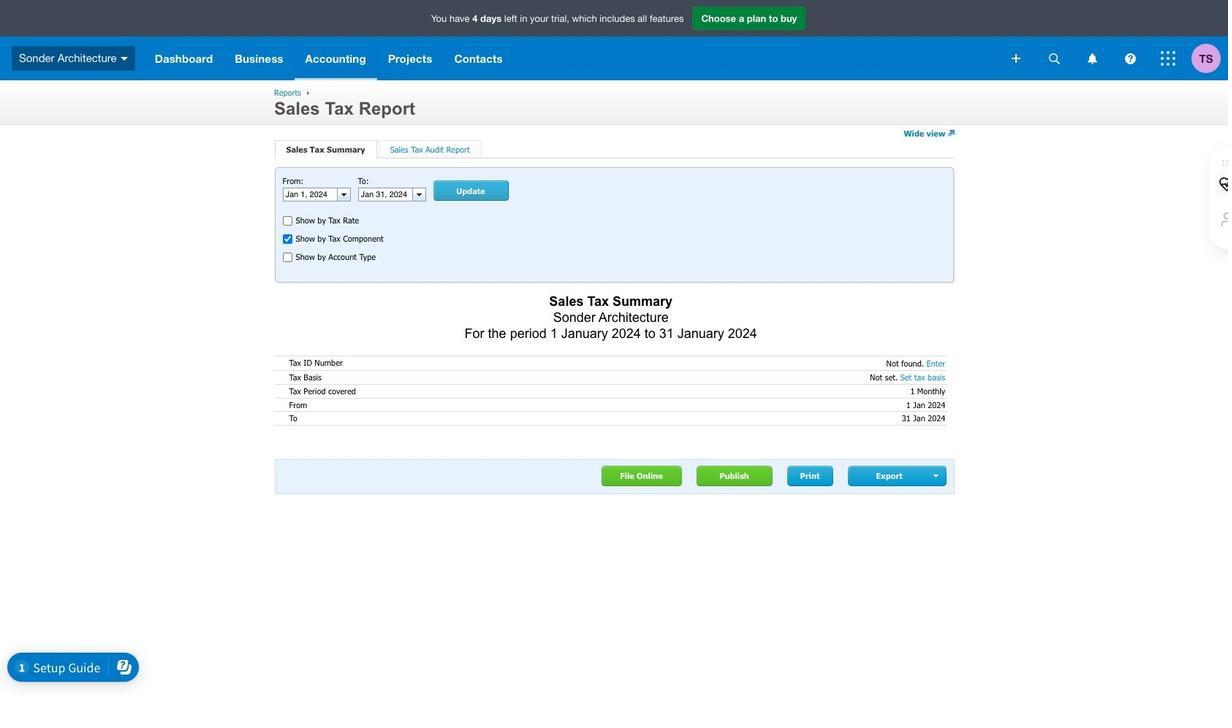 Task type: vqa. For each thing, say whether or not it's contained in the screenshot.
banner
yes



Task type: locate. For each thing, give the bounding box(es) containing it.
export options... image
[[933, 475, 940, 478]]

svg image
[[1161, 51, 1175, 66], [1087, 53, 1097, 64], [120, 57, 128, 60]]

1 horizontal spatial svg image
[[1049, 53, 1060, 64]]

0 horizontal spatial svg image
[[1012, 54, 1020, 63]]

None checkbox
[[283, 216, 292, 226], [283, 235, 292, 244], [283, 253, 292, 263], [283, 216, 292, 226], [283, 235, 292, 244], [283, 253, 292, 263]]

svg image
[[1049, 53, 1060, 64], [1125, 53, 1136, 64], [1012, 54, 1020, 63]]

banner
[[0, 0, 1228, 80]]

None text field
[[283, 189, 337, 201], [359, 189, 412, 201], [283, 189, 337, 201], [359, 189, 412, 201]]



Task type: describe. For each thing, give the bounding box(es) containing it.
2 horizontal spatial svg image
[[1125, 53, 1136, 64]]

2 horizontal spatial svg image
[[1161, 51, 1175, 66]]

1 horizontal spatial svg image
[[1087, 53, 1097, 64]]

0 horizontal spatial svg image
[[120, 57, 128, 60]]



